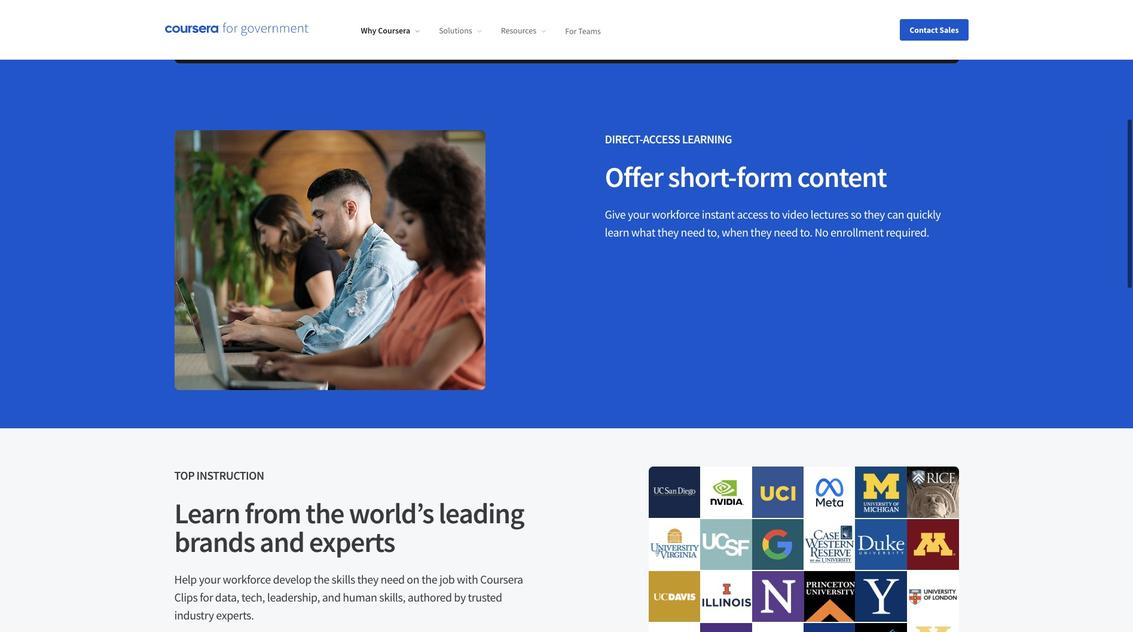 Task type: locate. For each thing, give the bounding box(es) containing it.
enrollment
[[831, 225, 884, 240]]

0 horizontal spatial your
[[199, 573, 221, 587]]

0 vertical spatial coursera
[[378, 25, 410, 36]]

learn inside of learners need to learn something specific in the next 1-4 weeks to advance their work
[[343, 11, 364, 23]]

access
[[643, 132, 680, 147]]

learn inside give your workforce instant access to video lectures so they can quickly learn what they need to, when they need to. no enrollment required.
[[605, 225, 629, 240]]

coursera for government partners image
[[649, 467, 959, 633]]

sales
[[940, 24, 959, 35]]

the right the from
[[306, 496, 344, 532]]

contact sales button
[[900, 19, 969, 40]]

for
[[565, 25, 577, 36]]

need up skills,
[[381, 573, 405, 587]]

leadership,
[[267, 590, 320, 605]]

the
[[452, 11, 465, 23], [306, 496, 344, 532], [314, 573, 330, 587], [422, 573, 437, 587]]

workforce inside help your workforce develop the skills they need on the job with coursera clips for data, tech, leadership, and human skills, authored by trusted industry experts.
[[223, 573, 271, 587]]

coursera down something
[[378, 25, 410, 36]]

1 vertical spatial learn
[[605, 225, 629, 240]]

skills
[[332, 573, 355, 587]]

1 horizontal spatial learn
[[605, 225, 629, 240]]

0 horizontal spatial learn
[[343, 11, 364, 23]]

weeks
[[501, 11, 526, 23]]

need inside of learners need to learn something specific in the next 1-4 weeks to advance their work
[[311, 11, 331, 23]]

and down skills
[[322, 590, 341, 605]]

the inside of learners need to learn something specific in the next 1-4 weeks to advance their work
[[452, 11, 465, 23]]

0 vertical spatial learn
[[343, 11, 364, 23]]

workforce for short-
[[652, 207, 700, 222]]

access
[[737, 207, 768, 222]]

0 horizontal spatial and
[[260, 525, 304, 561]]

learn from the world's leading brands and experts
[[174, 496, 524, 561]]

and inside learn from the world's leading brands and experts
[[260, 525, 304, 561]]

learn up why
[[343, 11, 364, 23]]

by
[[454, 590, 466, 605]]

they right so
[[864, 207, 885, 222]]

brands
[[174, 525, 255, 561]]

to right their
[[333, 11, 341, 23]]

work
[[333, 22, 353, 34]]

0 vertical spatial your
[[628, 207, 650, 222]]

workforce up tech, at the bottom left of page
[[223, 573, 271, 587]]

can
[[888, 207, 905, 222]]

2 horizontal spatial to
[[770, 207, 780, 222]]

they
[[864, 207, 885, 222], [658, 225, 679, 240], [751, 225, 772, 240], [357, 573, 379, 587]]

1-
[[486, 11, 494, 23]]

coursera
[[378, 25, 410, 36], [480, 573, 523, 587]]

for
[[200, 590, 213, 605]]

workforce
[[652, 207, 700, 222], [223, 573, 271, 587]]

teams
[[579, 25, 601, 36]]

to left the video
[[770, 207, 780, 222]]

and inside help your workforce develop the skills they need on the job with coursera clips for data, tech, leadership, and human skills, authored by trusted industry experts.
[[322, 590, 341, 605]]

skills,
[[379, 590, 406, 605]]

1 horizontal spatial your
[[628, 207, 650, 222]]

experts.
[[216, 608, 254, 623]]

industry
[[174, 608, 214, 623]]

need
[[311, 11, 331, 23], [681, 225, 705, 240], [774, 225, 798, 240], [381, 573, 405, 587]]

need inside help your workforce develop the skills they need on the job with coursera clips for data, tech, leadership, and human skills, authored by trusted industry experts.
[[381, 573, 405, 587]]

coursera up trusted
[[480, 573, 523, 587]]

workforce inside give your workforce instant access to video lectures so they can quickly learn what they need to, when they need to. no enrollment required.
[[652, 207, 700, 222]]

1 vertical spatial your
[[199, 573, 221, 587]]

they up human
[[357, 573, 379, 587]]

80%
[[213, 8, 257, 38]]

to
[[333, 11, 341, 23], [267, 22, 275, 34], [770, 207, 780, 222]]

your inside help your workforce develop the skills they need on the job with coursera clips for data, tech, leadership, and human skills, authored by trusted industry experts.
[[199, 573, 221, 587]]

of learners need to learn something specific in the next 1-4 weeks to advance their work
[[267, 11, 526, 34]]

lectures
[[811, 207, 849, 222]]

advance
[[277, 22, 311, 34]]

1 vertical spatial and
[[322, 590, 341, 605]]

0 vertical spatial workforce
[[652, 207, 700, 222]]

0 vertical spatial and
[[260, 525, 304, 561]]

need left work
[[311, 11, 331, 23]]

contact sales
[[910, 24, 959, 35]]

with
[[457, 573, 478, 587]]

form
[[737, 159, 793, 195]]

learn
[[343, 11, 364, 23], [605, 225, 629, 240]]

workforce up what at the top right of the page
[[652, 207, 700, 222]]

and
[[260, 525, 304, 561], [322, 590, 341, 605]]

no
[[815, 225, 829, 240]]

your
[[628, 207, 650, 222], [199, 573, 221, 587]]

learn down give
[[605, 225, 629, 240]]

tech,
[[242, 590, 265, 605]]

the right 'in'
[[452, 11, 465, 23]]

1 horizontal spatial and
[[322, 590, 341, 605]]

resources
[[501, 25, 537, 36]]

1 vertical spatial coursera
[[480, 573, 523, 587]]

the inside learn from the world's leading brands and experts
[[306, 496, 344, 532]]

and up develop
[[260, 525, 304, 561]]

your up for
[[199, 573, 221, 587]]

contact
[[910, 24, 938, 35]]

your up what at the top right of the page
[[628, 207, 650, 222]]

instruction
[[197, 468, 264, 483]]

0 horizontal spatial workforce
[[223, 573, 271, 587]]

human
[[343, 590, 377, 605]]

direct access learning image
[[174, 130, 485, 391]]

content
[[798, 159, 887, 195]]

clips
[[174, 590, 198, 605]]

required.
[[886, 225, 930, 240]]

to inside give your workforce instant access to video lectures so they can quickly learn what they need to, when they need to. no enrollment required.
[[770, 207, 780, 222]]

what
[[632, 225, 656, 240]]

why coursera link
[[361, 25, 420, 36]]

when
[[722, 225, 749, 240]]

1 horizontal spatial coursera
[[480, 573, 523, 587]]

to left "advance"
[[267, 22, 275, 34]]

trusted
[[468, 590, 502, 605]]

1 horizontal spatial workforce
[[652, 207, 700, 222]]

resources link
[[501, 25, 546, 36]]

your inside give your workforce instant access to video lectures so they can quickly learn what they need to, when they need to. no enrollment required.
[[628, 207, 650, 222]]

learn
[[174, 496, 240, 532]]

1 vertical spatial workforce
[[223, 573, 271, 587]]

specific
[[410, 11, 441, 23]]



Task type: describe. For each thing, give the bounding box(es) containing it.
of
[[267, 11, 275, 23]]

top instruction
[[174, 468, 264, 483]]

learning
[[682, 132, 732, 147]]

offer
[[605, 159, 663, 195]]

direct-
[[605, 132, 643, 147]]

4
[[494, 11, 499, 23]]

give
[[605, 207, 626, 222]]

top
[[174, 468, 195, 483]]

solutions
[[439, 25, 472, 36]]

instant
[[702, 207, 735, 222]]

for teams link
[[565, 25, 601, 36]]

for teams
[[565, 25, 601, 36]]

on
[[407, 573, 420, 587]]

world's
[[349, 496, 434, 532]]

their
[[312, 22, 331, 34]]

give your workforce instant access to video lectures so they can quickly learn what they need to, when they need to. no enrollment required.
[[605, 207, 941, 240]]

direct-access learning
[[605, 132, 732, 147]]

the left skills
[[314, 573, 330, 587]]

0 horizontal spatial coursera
[[378, 25, 410, 36]]

offer short-form content
[[605, 159, 887, 195]]

your for offer short-form content
[[628, 207, 650, 222]]

job
[[440, 573, 455, 587]]

help your workforce develop the skills they need on the job with coursera clips for data, tech, leadership, and human skills, authored by trusted industry experts.
[[174, 573, 523, 623]]

workforce for from
[[223, 573, 271, 587]]

to.
[[800, 225, 813, 240]]

authored
[[408, 590, 452, 605]]

need left to,
[[681, 225, 705, 240]]

from
[[245, 496, 301, 532]]

data,
[[215, 590, 239, 605]]

why
[[361, 25, 377, 36]]

leading
[[439, 496, 524, 532]]

learners
[[277, 11, 309, 23]]

they right what at the top right of the page
[[658, 225, 679, 240]]

experts
[[309, 525, 395, 561]]

0 horizontal spatial to
[[267, 22, 275, 34]]

video
[[782, 207, 809, 222]]

1 horizontal spatial to
[[333, 11, 341, 23]]

so
[[851, 207, 862, 222]]

need down the video
[[774, 225, 798, 240]]

coursera for government image
[[165, 23, 308, 37]]

they down access at the right top of the page
[[751, 225, 772, 240]]

to,
[[707, 225, 720, 240]]

in
[[442, 11, 450, 23]]

solutions link
[[439, 25, 482, 36]]

why coursera
[[361, 25, 410, 36]]

help
[[174, 573, 197, 587]]

something
[[366, 11, 408, 23]]

the right on
[[422, 573, 437, 587]]

coursera inside help your workforce develop the skills they need on the job with coursera clips for data, tech, leadership, and human skills, authored by trusted industry experts.
[[480, 573, 523, 587]]

short-
[[668, 159, 737, 195]]

your for learn from the world's leading brands and experts
[[199, 573, 221, 587]]

they inside help your workforce develop the skills they need on the job with coursera clips for data, tech, leadership, and human skills, authored by trusted industry experts.
[[357, 573, 379, 587]]

next
[[467, 11, 484, 23]]

develop
[[273, 573, 312, 587]]

quickly
[[907, 207, 941, 222]]



Task type: vqa. For each thing, say whether or not it's contained in the screenshot.
users inside TEAM 5-125 USERS
no



